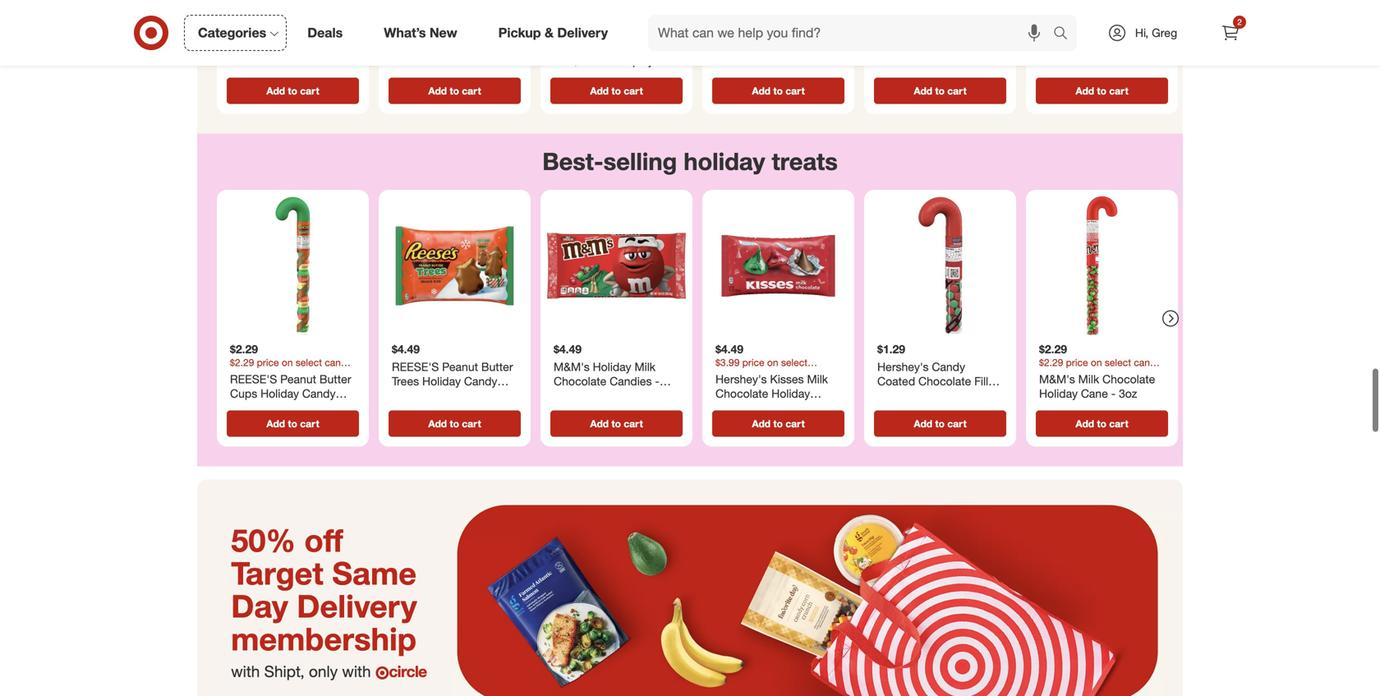 Task type: vqa. For each thing, say whether or not it's contained in the screenshot.
the Sale associated with Sharper Image Powerboost Deep Tissue Massager
no



Task type: describe. For each thing, give the bounding box(es) containing it.
pajama
[[473, 41, 511, 56]]

$4.49 reese's peanut butter trees holiday candy snack size - 9.6oz
[[392, 342, 513, 403]]

carousel region containing kids' striped matching family thermal pajama set - wondershop™ red
[[197, 0, 1184, 134]]

search
[[1046, 26, 1086, 42]]

set inside the kids' striped matching family thermal pajama set - wondershop™ red
[[392, 56, 409, 70]]

candy inside $4.49 reese's peanut butter trees holiday candy snack size - 9.6oz
[[464, 374, 498, 388]]

target
[[231, 554, 324, 592]]

categories
[[198, 25, 266, 41]]

2 link
[[1213, 15, 1249, 51]]

reg $74.99 bearpaw women's shorty boots | black | size 7
[[1040, 11, 1151, 70]]

deals
[[308, 25, 343, 41]]

google nest hub (2nd gen) smart display - chalk
[[554, 39, 669, 82]]

shipt,
[[264, 662, 305, 681]]

set inside the 'avatara merry masking party facial treatment gift set - 4.26 fl oz/6pc'
[[252, 56, 269, 71]]

off
[[304, 521, 343, 559]]

pickup
[[499, 25, 541, 41]]

$4.49 for m&m's holiday milk chocolate candies - 10oz
[[554, 342, 582, 356]]

hot
[[903, 27, 922, 41]]

2
[[1238, 17, 1243, 27]]

hub
[[622, 39, 643, 53]]

- inside reg $19.99 sale truff hot sauce gift sets - 4.5oz/3pk
[[904, 41, 909, 56]]

m&m's holiday milk chocolate candies - 10oz image
[[547, 196, 686, 335]]

google
[[554, 39, 591, 53]]

pickup & delivery link
[[485, 15, 629, 51]]

bearpaw
[[1040, 27, 1086, 41]]

kisses
[[770, 372, 804, 386]]

10.1oz
[[784, 401, 818, 415]]

avatara
[[230, 28, 268, 42]]

gift for reg $19.99 sale truff hot sauce gift sets - 4.5oz/3pk
[[960, 27, 979, 41]]

facial
[[261, 42, 290, 56]]

$2.29 link
[[224, 196, 362, 407]]

- inside '$4.49 m&m's holiday milk chocolate candies - 10oz'
[[655, 374, 660, 388]]

bag
[[752, 401, 773, 415]]

reese's
[[392, 359, 439, 374]]

holiday
[[684, 147, 766, 176]]

$19.99
[[895, 11, 924, 23]]

milk inside m&m's milk chocolate holiday cane - 3oz
[[1079, 372, 1100, 386]]

red
[[495, 56, 516, 70]]

$1.29 link
[[871, 196, 1010, 407]]

fl
[[306, 56, 312, 71]]

- inside $4.49 reese's peanut butter trees holiday candy snack size - 9.6oz
[[452, 388, 457, 403]]

carousel region containing best-selling holiday treats
[[197, 134, 1184, 479]]

9.6oz
[[460, 388, 488, 403]]

- inside the 'avatara merry masking party facial treatment gift set - 4.26 fl oz/6pc'
[[273, 56, 277, 71]]

masking
[[305, 28, 348, 42]]

- inside the kids' striped matching family thermal pajama set - wondershop™ red
[[413, 56, 417, 70]]

nest
[[595, 39, 619, 53]]

- inside hershey's kisses milk chocolate holiday candy bag - 10.1oz
[[776, 401, 781, 415]]

membership
[[231, 620, 417, 658]]

kids' striped matching family thermal pajama set - wondershop™ red link
[[385, 0, 524, 74]]

delivery inside 50% off target same day delivery membership
[[297, 587, 417, 625]]

7
[[1065, 56, 1071, 70]]

avatara merry masking party facial treatment gift set - 4.26 fl oz/6pc
[[230, 28, 350, 71]]

kids' striped matching family thermal pajama set - wondershop™ red
[[392, 27, 516, 70]]

family
[[392, 41, 425, 56]]

best-
[[543, 147, 604, 176]]

merry
[[272, 28, 302, 42]]

hershey's candy coated chocolate filled plastic holiday cane - 1.4oz image
[[871, 196, 1010, 335]]

oz/6pc
[[315, 56, 350, 71]]

greg
[[1152, 25, 1178, 40]]

kids'
[[392, 27, 418, 41]]

(2nd
[[646, 39, 669, 53]]

$1.29
[[878, 342, 906, 356]]

deals link
[[294, 15, 363, 51]]

$4.49 m&m's holiday milk chocolate candies - 10oz
[[554, 342, 660, 403]]

shorty
[[1040, 41, 1074, 56]]

hi, greg
[[1136, 25, 1178, 40]]

with shipt, only with
[[231, 662, 376, 681]]

best-selling holiday treats
[[543, 147, 838, 176]]

gen)
[[554, 53, 579, 68]]

sale
[[927, 11, 946, 23]]

1 with from the left
[[231, 662, 260, 681]]

reg $19.99 sale truff hot sauce gift sets - 4.5oz/3pk
[[878, 11, 979, 56]]

holiday inside hershey's kisses milk chocolate holiday candy bag - 10.1oz
[[772, 386, 810, 401]]

1 | from the left
[[1111, 41, 1114, 56]]

3 $4.49 from the left
[[716, 342, 744, 356]]

display
[[616, 53, 654, 68]]

snack
[[392, 388, 424, 403]]

50% off target same day delivery membership
[[231, 521, 417, 658]]

thermal
[[428, 41, 470, 56]]

matching
[[462, 27, 509, 41]]

boots
[[1077, 41, 1108, 56]]

2 with from the left
[[342, 662, 371, 681]]

peanut
[[442, 359, 478, 374]]



Task type: locate. For each thing, give the bounding box(es) containing it.
gift inside reg $19.99 sale truff hot sauce gift sets - 4.5oz/3pk
[[960, 27, 979, 41]]

same
[[332, 554, 417, 592]]

search button
[[1046, 15, 1086, 54]]

| down hi, greg
[[1149, 41, 1151, 56]]

reg for bearpaw women's shorty boots | black | size 7
[[1040, 11, 1054, 23]]

-
[[904, 41, 909, 56], [657, 53, 662, 68], [413, 56, 417, 70], [273, 56, 277, 71], [655, 374, 660, 388], [1112, 386, 1116, 401], [452, 388, 457, 403], [776, 401, 781, 415]]

$4.49 inside $4.49 reese's peanut butter trees holiday candy snack size - 9.6oz
[[392, 342, 420, 356]]

size inside $4.49 reese's peanut butter trees holiday candy snack size - 9.6oz
[[427, 388, 449, 403]]

pickup & delivery
[[499, 25, 608, 41]]

1 horizontal spatial milk
[[807, 372, 828, 386]]

circle
[[389, 662, 427, 681]]

set
[[392, 56, 409, 70], [252, 56, 269, 71]]

gift down avatara
[[230, 56, 249, 71]]

size inside reg $74.99 bearpaw women's shorty boots | black | size 7
[[1040, 56, 1061, 70]]

1 vertical spatial candy
[[716, 401, 749, 415]]

| left black
[[1111, 41, 1114, 56]]

$2.29 for reese's peanut butter cups holiday candy filled plastic cane miniatures - 2.17oz image
[[230, 342, 258, 356]]

with left shipt,
[[231, 662, 260, 681]]

add
[[267, 85, 285, 97], [428, 85, 447, 97], [590, 85, 609, 97], [752, 85, 771, 97], [914, 85, 933, 97], [1076, 85, 1095, 97], [267, 417, 285, 430], [428, 417, 447, 430], [590, 417, 609, 430], [752, 417, 771, 430], [914, 417, 933, 430], [1076, 417, 1095, 430]]

categories link
[[184, 15, 287, 51]]

butter
[[482, 359, 513, 374]]

2 horizontal spatial chocolate
[[1103, 372, 1156, 386]]

0 vertical spatial delivery
[[558, 25, 608, 41]]

cart
[[300, 85, 319, 97], [462, 85, 481, 97], [624, 85, 643, 97], [786, 85, 805, 97], [948, 85, 967, 97], [1110, 85, 1129, 97], [300, 417, 319, 430], [462, 417, 481, 430], [624, 417, 643, 430], [786, 417, 805, 430], [948, 417, 967, 430], [1110, 417, 1129, 430]]

$4.49 for reese's peanut butter trees holiday candy snack size - 9.6oz
[[392, 342, 420, 356]]

reese's peanut butter cups holiday candy filled plastic cane miniatures - 2.17oz image
[[224, 196, 362, 335]]

candies
[[610, 374, 652, 388]]

day
[[231, 587, 288, 625]]

- right the display
[[657, 53, 662, 68]]

- left "9.6oz"
[[452, 388, 457, 403]]

milk inside hershey's kisses milk chocolate holiday candy bag - 10.1oz
[[807, 372, 828, 386]]

What can we help you find? suggestions appear below search field
[[649, 15, 1058, 51]]

0 vertical spatial gift
[[960, 27, 979, 41]]

2 $4.49 from the left
[[554, 342, 582, 356]]

m&m's milk chocolate holiday cane - 3oz image
[[1033, 196, 1172, 335]]

reg up truff
[[878, 11, 892, 23]]

1 horizontal spatial m&m's
[[1040, 372, 1076, 386]]

what's new link
[[370, 15, 478, 51]]

1 horizontal spatial $4.49
[[554, 342, 582, 356]]

2 carousel region from the top
[[197, 134, 1184, 479]]

1 horizontal spatial size
[[1040, 56, 1061, 70]]

truff
[[878, 27, 900, 41]]

- left 3oz
[[1112, 386, 1116, 401]]

size right snack
[[427, 388, 449, 403]]

reg for truff hot sauce gift sets - 4.5oz/3pk
[[878, 11, 892, 23]]

m&m's up 10oz
[[554, 359, 590, 374]]

milk
[[635, 359, 656, 374], [807, 372, 828, 386], [1079, 372, 1100, 386]]

chocolate
[[1103, 372, 1156, 386], [554, 374, 607, 388], [716, 386, 769, 401]]

1 $4.49 from the left
[[392, 342, 420, 356]]

m&m's inside '$4.49 m&m's holiday milk chocolate candies - 10oz'
[[554, 359, 590, 374]]

avatara merry masking party facial treatment gift set - 4.26 fl oz/6pc link
[[224, 0, 362, 74]]

candy
[[464, 374, 498, 388], [716, 401, 749, 415]]

black
[[1117, 41, 1145, 56]]

add to cart button
[[227, 78, 359, 104], [389, 78, 521, 104], [551, 78, 683, 104], [713, 78, 845, 104], [875, 78, 1007, 104], [1036, 78, 1169, 104], [227, 410, 359, 437], [389, 410, 521, 437], [551, 410, 683, 437], [713, 410, 845, 437], [875, 410, 1007, 437], [1036, 410, 1169, 437]]

0 horizontal spatial size
[[427, 388, 449, 403]]

0 horizontal spatial milk
[[635, 359, 656, 374]]

1 horizontal spatial gift
[[960, 27, 979, 41]]

delivery
[[558, 25, 608, 41], [297, 587, 417, 625]]

4.5oz/3pk
[[912, 41, 963, 56]]

$74.99
[[1057, 11, 1086, 23]]

0 horizontal spatial with
[[231, 662, 260, 681]]

2 reg from the left
[[1040, 11, 1054, 23]]

what's new
[[384, 25, 458, 41]]

gift for avatara merry masking party facial treatment gift set - 4.26 fl oz/6pc
[[230, 56, 249, 71]]

$4.49 inside '$4.49 m&m's holiday milk chocolate candies - 10oz'
[[554, 342, 582, 356]]

0 vertical spatial candy
[[464, 374, 498, 388]]

with right only
[[342, 662, 371, 681]]

- inside m&m's milk chocolate holiday cane - 3oz
[[1112, 386, 1116, 401]]

0 horizontal spatial chocolate
[[554, 374, 607, 388]]

delivery down off
[[297, 587, 417, 625]]

m&m's
[[554, 359, 590, 374], [1040, 372, 1076, 386]]

reg inside reg $19.99 sale truff hot sauce gift sets - 4.5oz/3pk
[[878, 11, 892, 23]]

m&m's left cane
[[1040, 372, 1076, 386]]

delivery up the smart
[[558, 25, 608, 41]]

1 horizontal spatial chocolate
[[716, 386, 769, 401]]

google nest hub (2nd gen) smart display - chalk link
[[547, 0, 686, 82]]

trees
[[392, 374, 419, 388]]

1 horizontal spatial |
[[1149, 41, 1151, 56]]

candy inside hershey's kisses milk chocolate holiday candy bag - 10.1oz
[[716, 401, 749, 415]]

|
[[1111, 41, 1114, 56], [1149, 41, 1151, 56]]

1 horizontal spatial set
[[392, 56, 409, 70]]

$2.29 inside $2.29 link
[[230, 342, 258, 356]]

0 horizontal spatial $2.29
[[230, 342, 258, 356]]

hi,
[[1136, 25, 1149, 40]]

carousel region
[[197, 0, 1184, 134], [197, 134, 1184, 479]]

wondershop™
[[420, 56, 492, 70]]

set down kids'
[[392, 56, 409, 70]]

1 horizontal spatial candy
[[716, 401, 749, 415]]

party
[[230, 42, 257, 56]]

hershey's kisses milk chocolate holiday candy bag - 10.1oz
[[716, 372, 828, 415]]

chocolate inside m&m's milk chocolate holiday cane - 3oz
[[1103, 372, 1156, 386]]

reg up bearpaw
[[1040, 11, 1054, 23]]

m&m's inside m&m's milk chocolate holiday cane - 3oz
[[1040, 372, 1076, 386]]

milk inside '$4.49 m&m's holiday milk chocolate candies - 10oz'
[[635, 359, 656, 374]]

50%
[[231, 521, 296, 559]]

0 horizontal spatial $4.49
[[392, 342, 420, 356]]

- right sets
[[904, 41, 909, 56]]

chocolate inside hershey's kisses milk chocolate holiday candy bag - 10.1oz
[[716, 386, 769, 401]]

size left 7
[[1040, 56, 1061, 70]]

reg
[[878, 11, 892, 23], [1040, 11, 1054, 23]]

holiday inside $4.49 reese's peanut butter trees holiday candy snack size - 9.6oz
[[422, 374, 461, 388]]

candy right reese's
[[464, 374, 498, 388]]

2 $2.29 from the left
[[1040, 342, 1068, 356]]

new
[[430, 25, 458, 41]]

reese's peanut butter trees holiday candy snack size - 9.6oz image
[[385, 196, 524, 335]]

delivery inside pickup & delivery link
[[558, 25, 608, 41]]

$4.49
[[392, 342, 420, 356], [554, 342, 582, 356], [716, 342, 744, 356]]

cane
[[1081, 386, 1109, 401]]

1 horizontal spatial $2.29
[[1040, 342, 1068, 356]]

hershey's kisses milk chocolate holiday candy bag - 10.1oz image
[[709, 196, 848, 335]]

0 horizontal spatial reg
[[878, 11, 892, 23]]

only
[[309, 662, 338, 681]]

$4.49 up "hershey's"
[[716, 342, 744, 356]]

2 horizontal spatial $4.49
[[716, 342, 744, 356]]

chocolate inside '$4.49 m&m's holiday milk chocolate candies - 10oz'
[[554, 374, 607, 388]]

1 horizontal spatial delivery
[[558, 25, 608, 41]]

- down kids'
[[413, 56, 417, 70]]

reg inside reg $74.99 bearpaw women's shorty boots | black | size 7
[[1040, 11, 1054, 23]]

0 horizontal spatial m&m's
[[554, 359, 590, 374]]

gift
[[960, 27, 979, 41], [230, 56, 249, 71]]

1 horizontal spatial reg
[[1040, 11, 1054, 23]]

1 vertical spatial delivery
[[297, 587, 417, 625]]

&
[[545, 25, 554, 41]]

1 carousel region from the top
[[197, 0, 1184, 134]]

2 horizontal spatial milk
[[1079, 372, 1100, 386]]

sets
[[878, 41, 901, 56]]

$2.29 for the m&m's milk chocolate holiday cane - 3oz image
[[1040, 342, 1068, 356]]

1 vertical spatial gift
[[230, 56, 249, 71]]

women's
[[1089, 27, 1136, 41]]

gift right sauce
[[960, 27, 979, 41]]

1 $2.29 from the left
[[230, 342, 258, 356]]

candy down "hershey's"
[[716, 401, 749, 415]]

$4.49 up 10oz
[[554, 342, 582, 356]]

smart
[[582, 53, 613, 68]]

0 horizontal spatial |
[[1111, 41, 1114, 56]]

0 horizontal spatial set
[[252, 56, 269, 71]]

0 horizontal spatial gift
[[230, 56, 249, 71]]

1 horizontal spatial with
[[342, 662, 371, 681]]

4.26
[[280, 56, 303, 71]]

m&m's milk chocolate holiday cane - 3oz
[[1040, 372, 1156, 401]]

sauce
[[925, 27, 957, 41]]

striped
[[421, 27, 458, 41]]

3oz
[[1119, 386, 1138, 401]]

selling
[[604, 147, 677, 176]]

- inside google nest hub (2nd gen) smart display - chalk
[[657, 53, 662, 68]]

0 vertical spatial size
[[1040, 56, 1061, 70]]

10oz
[[554, 388, 579, 403]]

with
[[231, 662, 260, 681], [342, 662, 371, 681]]

holiday inside '$4.49 m&m's holiday milk chocolate candies - 10oz'
[[593, 359, 632, 374]]

0 horizontal spatial delivery
[[297, 587, 417, 625]]

2 | from the left
[[1149, 41, 1151, 56]]

set left 4.26
[[252, 56, 269, 71]]

treats
[[772, 147, 838, 176]]

1 reg from the left
[[878, 11, 892, 23]]

chalk
[[554, 68, 583, 82]]

what's
[[384, 25, 426, 41]]

$4.49 up reese's
[[392, 342, 420, 356]]

- right bag
[[776, 401, 781, 415]]

0 horizontal spatial candy
[[464, 374, 498, 388]]

hershey's
[[716, 372, 767, 386]]

1 vertical spatial size
[[427, 388, 449, 403]]

- left 4.26
[[273, 56, 277, 71]]

gift inside the 'avatara merry masking party facial treatment gift set - 4.26 fl oz/6pc'
[[230, 56, 249, 71]]

treatment
[[294, 42, 345, 56]]

holiday inside m&m's milk chocolate holiday cane - 3oz
[[1040, 386, 1078, 401]]

- right candies
[[655, 374, 660, 388]]



